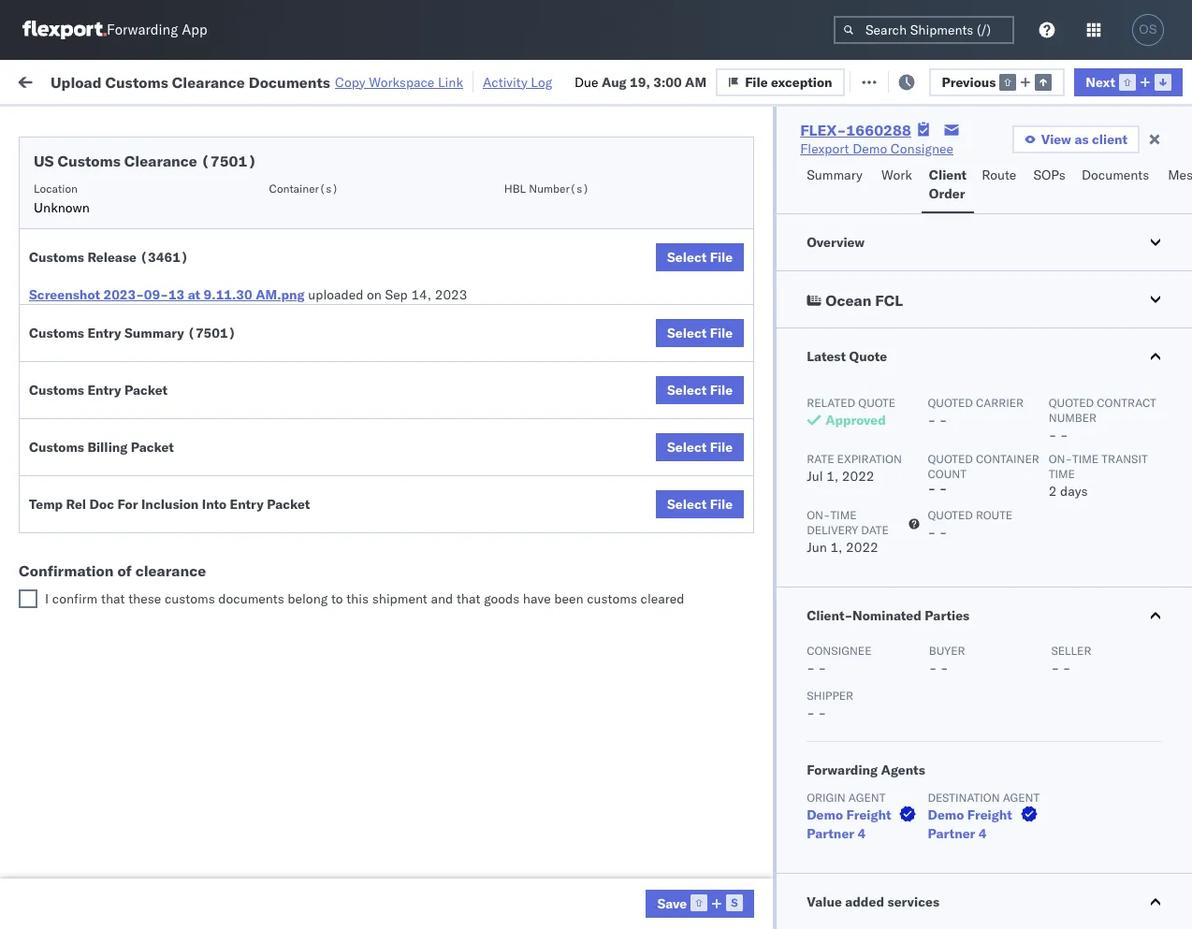 Task type: vqa. For each thing, say whether or not it's contained in the screenshot.
left 1669777
no



Task type: locate. For each thing, give the bounding box(es) containing it.
5 ca from the top
[[43, 526, 61, 543]]

2 schedule pickup from los angeles, ca from the top
[[43, 260, 252, 295]]

(7501) down 9.11.30
[[187, 325, 236, 342]]

1 select from the top
[[667, 249, 707, 266]]

4 ceau7 from the top
[[1153, 352, 1193, 369]]

2 resize handle column header from the left
[[476, 145, 498, 930]]

4 edt, from the top
[[358, 311, 387, 328]]

consignee
[[891, 140, 954, 157], [816, 153, 870, 167], [785, 600, 848, 616], [903, 600, 966, 616], [807, 644, 872, 658]]

confirm for confirm pickup from rotterdam, netherlands
[[43, 878, 91, 895]]

2 confirm from the top
[[43, 557, 91, 574]]

0 vertical spatial work
[[205, 73, 237, 89]]

am up pm
[[333, 476, 355, 493]]

1 horizontal spatial flexport
[[801, 140, 850, 157]]

schedule delivery appointment for 2:59 am edt, nov 5, 2022
[[43, 187, 230, 204]]

import work
[[159, 73, 237, 89]]

1 ca from the top
[[43, 237, 61, 254]]

0 vertical spatial 2023
[[435, 286, 468, 303]]

quoted inside quoted route - -
[[928, 508, 973, 522]]

quoted inside the quoted carrier - -
[[928, 396, 973, 410]]

1 horizontal spatial on-
[[1049, 452, 1073, 466]]

karl up the destination agent
[[977, 764, 1001, 781]]

0 horizontal spatial demo freight partner 4
[[807, 807, 892, 843]]

0 horizontal spatial client
[[695, 153, 725, 167]]

on- up delivery
[[807, 508, 831, 522]]

7 resize handle column header from the left
[[1122, 145, 1144, 930]]

4 select file from the top
[[667, 439, 733, 456]]

order
[[929, 185, 966, 202]]

schedule pickup from los angeles, ca for third schedule pickup from los angeles, ca link
[[43, 342, 252, 378]]

1 demo freight partner 4 link from the left
[[807, 806, 921, 843]]

2 schedule from the top
[[43, 219, 98, 235]]

2:00 am est, nov 9, 2022
[[301, 394, 465, 411]]

consignee up client order
[[891, 140, 954, 157]]

1 5, from the top
[[418, 188, 430, 205]]

schedule delivery appointment link for 2:59 am edt, nov 5, 2022
[[43, 186, 230, 205]]

on- up 2
[[1049, 452, 1073, 466]]

2 freight from the left
[[968, 807, 1013, 824]]

los
[[176, 219, 197, 235], [176, 260, 197, 277], [176, 342, 197, 359], [176, 425, 197, 441], [169, 507, 190, 524], [176, 589, 197, 606]]

summary down the "flex-1660288" at right top
[[807, 167, 863, 183]]

schedule delivery appointment button down us customs clearance (7501)
[[43, 186, 230, 206]]

demo freight partner 4 for origin
[[807, 807, 892, 843]]

1 4 from the left
[[858, 826, 866, 843]]

4 select from the top
[[667, 439, 707, 456]]

1 vertical spatial confirm
[[43, 557, 91, 574]]

0 vertical spatial entry
[[87, 325, 121, 342]]

3 schedule from the top
[[43, 260, 98, 277]]

schedule delivery appointment down us customs clearance (7501)
[[43, 187, 230, 204]]

rotterdam, inside schedule pickup from rotterdam, netherlands
[[176, 836, 243, 853]]

on
[[459, 73, 474, 89], [367, 286, 382, 303]]

schedule delivery appointment button
[[43, 186, 230, 206], [43, 309, 230, 330], [43, 474, 230, 495]]

angeles, inside confirm pickup from los angeles, ca
[[193, 507, 245, 524]]

customs left billing
[[29, 439, 84, 456]]

confirm
[[52, 591, 98, 608]]

1 horizontal spatial freight
[[968, 807, 1013, 824]]

dec up 7:00 pm est, dec 23, 2022
[[389, 476, 414, 493]]

0 horizontal spatial on
[[367, 286, 382, 303]]

demo freight partner 4 link for destination
[[928, 806, 1042, 843]]

1 vertical spatial (7501)
[[187, 325, 236, 342]]

quoted inside quoted contract number - - rate expiration jul 1, 2022
[[1049, 396, 1094, 410]]

1 horizontal spatial 4
[[979, 826, 987, 843]]

5 karl from the top
[[977, 888, 1001, 905]]

1 horizontal spatial demo freight partner 4
[[928, 807, 1013, 843]]

pickup inside schedule pickup from rotterdam, netherlands
[[102, 836, 142, 853]]

at left risk
[[373, 73, 385, 89]]

1 vertical spatial flexport
[[695, 600, 744, 616]]

4 down origin agent on the bottom right of page
[[858, 826, 866, 843]]

am right 2:00
[[333, 394, 355, 411]]

schedule delivery appointment link down 2023- on the left of the page
[[43, 309, 230, 328]]

demo freight partner 4 down destination
[[928, 807, 1013, 843]]

quoted route - -
[[928, 508, 1013, 541]]

upload for upload customs clearance documents copy workspace link
[[51, 73, 102, 91]]

5 select from the top
[[667, 496, 707, 513]]

1 customs from the left
[[165, 591, 215, 608]]

appointment up inclusion
[[153, 475, 230, 492]]

quoted inside quoted container count - -
[[928, 452, 973, 466]]

2:59 am edt, nov 5, 2022 for schedule delivery appointment link corresponding to 2:59 am edt, nov 5, 2022
[[301, 188, 466, 205]]

mes
[[1169, 167, 1193, 183]]

pickup for fifth schedule pickup from los angeles, ca link
[[102, 589, 142, 606]]

los up (3461) on the top of page
[[176, 219, 197, 235]]

0 horizontal spatial freight
[[847, 807, 892, 824]]

1 partner from the left
[[807, 826, 855, 843]]

2 demo freight partner 4 from the left
[[928, 807, 1013, 843]]

2 partner from the left
[[928, 826, 976, 843]]

partner down origin
[[807, 826, 855, 843]]

0 vertical spatial documents
[[249, 73, 330, 91]]

netherlands up confirm pickup from rotterdam, netherlands
[[43, 855, 116, 872]]

dec for 14,
[[389, 476, 414, 493]]

1 appointment from the top
[[153, 187, 230, 204]]

activity log button
[[483, 71, 553, 93]]

exception up the "flex-1660288" at right top
[[771, 73, 833, 90]]

customs up customs billing packet
[[29, 382, 84, 399]]

select
[[667, 249, 707, 266], [667, 325, 707, 342], [667, 382, 707, 399], [667, 439, 707, 456], [667, 496, 707, 513]]

0 vertical spatial on-
[[1049, 452, 1073, 466]]

ca up temp
[[43, 443, 61, 460]]

1 vertical spatial flexport demo consignee
[[695, 600, 848, 616]]

1 horizontal spatial work
[[882, 167, 913, 183]]

client order
[[929, 167, 967, 202]]

0 horizontal spatial documents
[[43, 402, 111, 419]]

dec for 23,
[[388, 517, 413, 534]]

these
[[128, 591, 161, 608]]

pickup up 2023- on the left of the page
[[102, 260, 142, 277]]

2 1889466 from the top
[[1074, 476, 1131, 493]]

parties
[[925, 608, 970, 624]]

5 5, from the top
[[418, 352, 430, 369]]

documents up 'in'
[[249, 73, 330, 91]]

2 appointment from the top
[[153, 310, 230, 327]]

integration left services
[[816, 888, 881, 905]]

latest
[[807, 348, 846, 365]]

8 resize handle column header from the left
[[1159, 145, 1181, 930]]

partner
[[807, 826, 855, 843], [928, 826, 976, 843]]

4 schedule pickup from los angeles, ca from the top
[[43, 425, 252, 460]]

am.png
[[256, 286, 305, 303]]

flexport right cleared
[[695, 600, 744, 616]]

appointment for 2:59 am edt, nov 5, 2022
[[153, 187, 230, 204]]

netherlands inside schedule pickup from rotterdam, netherlands
[[43, 855, 116, 872]]

fcl for third schedule pickup from los angeles, ca link
[[615, 352, 638, 369]]

3 2:59 from the top
[[301, 270, 330, 287]]

of
[[117, 562, 132, 580]]

1, right jul
[[827, 468, 839, 485]]

2 1846748 from the top
[[1074, 311, 1131, 328]]

los down upload customs clearance documents button
[[176, 425, 197, 441]]

partner for origin
[[807, 826, 855, 843]]

est, up 7:00 pm est, dec 23, 2022
[[358, 476, 386, 493]]

am
[[685, 73, 707, 90], [333, 188, 355, 205], [333, 229, 355, 246], [333, 270, 355, 287], [333, 311, 355, 328], [333, 352, 355, 369], [333, 394, 355, 411], [333, 476, 355, 493], [333, 600, 355, 616]]

1 flex-1889466 from the top
[[1034, 435, 1131, 452]]

schedule delivery appointment link down us customs clearance (7501)
[[43, 186, 230, 205]]

3 1846748 from the top
[[1074, 394, 1131, 411]]

1 schedule pickup from los angeles, ca link from the top
[[43, 218, 266, 255]]

3 ca from the top
[[43, 361, 61, 378]]

packet
[[125, 382, 168, 399], [131, 439, 174, 456], [267, 496, 310, 513]]

copy
[[335, 73, 366, 90]]

2023-
[[103, 286, 144, 303]]

upload customs clearance documents copy workspace link
[[51, 73, 463, 91]]

2:59 up 2:00
[[301, 352, 330, 369]]

1 horizontal spatial documents
[[249, 73, 330, 91]]

0 vertical spatial flexport
[[801, 140, 850, 157]]

2 vertical spatial schedule delivery appointment link
[[43, 474, 230, 493]]

consignee down the "flex-1660288" at right top
[[816, 153, 870, 167]]

karl down the destination agent
[[977, 806, 1001, 822]]

netherlands down schedule pickup from rotterdam, netherlands
[[43, 896, 116, 913]]

billing
[[87, 439, 128, 456]]

summary
[[807, 167, 863, 183], [125, 325, 184, 342]]

2 vertical spatial documents
[[43, 402, 111, 419]]

schedule delivery appointment up for
[[43, 475, 230, 492]]

upload up customs billing packet
[[43, 383, 86, 400]]

4 resize handle column header from the left
[[663, 145, 685, 930]]

integration up origin agent on the bottom right of page
[[816, 764, 881, 781]]

3 karl from the top
[[977, 764, 1001, 781]]

nov for first schedule pickup from los angeles, ca link
[[390, 229, 415, 246]]

1 vertical spatial documents
[[1082, 167, 1150, 183]]

consignee up consignee - -
[[785, 600, 848, 616]]

2 select from the top
[[667, 325, 707, 342]]

pickup down schedule pickup from rotterdam, netherlands
[[94, 878, 135, 895]]

jan
[[389, 600, 410, 616]]

pickup down customs entry summary (7501)
[[102, 342, 142, 359]]

est, right pm
[[357, 517, 385, 534]]

freight
[[847, 807, 892, 824], [968, 807, 1013, 824]]

client
[[695, 153, 725, 167], [929, 167, 967, 183]]

2 vertical spatial schedule delivery appointment button
[[43, 474, 230, 495]]

0 horizontal spatial 4
[[858, 826, 866, 843]]

clearance up work,
[[172, 73, 245, 91]]

pickup inside confirm pickup from rotterdam, netherlands
[[94, 878, 135, 895]]

delivery
[[807, 523, 859, 537]]

0 horizontal spatial agent
[[849, 791, 886, 805]]

3 schedule delivery appointment button from the top
[[43, 474, 230, 495]]

0 vertical spatial upload
[[51, 73, 102, 91]]

1 schedule delivery appointment link from the top
[[43, 186, 230, 205]]

hbl number(s)
[[504, 182, 590, 196]]

1 vertical spatial 2023
[[437, 600, 469, 616]]

0 vertical spatial (7501)
[[201, 152, 257, 170]]

14, right sep
[[411, 286, 432, 303]]

2 integration test account - karl lagerfeld from the top
[[816, 682, 1060, 699]]

pickup for confirm pickup from los angeles, ca link
[[94, 507, 135, 524]]

0 vertical spatial flex-1846748
[[1034, 270, 1131, 287]]

select file button for customs entry summary (7501)
[[656, 319, 744, 347]]

documents for upload customs clearance documents copy workspace link
[[249, 73, 330, 91]]

1 vertical spatial packet
[[131, 439, 174, 456]]

5 ceau7 from the top
[[1153, 393, 1193, 410]]

6 resize handle column header from the left
[[972, 145, 994, 930]]

work right import
[[205, 73, 237, 89]]

ceau7 for third schedule pickup from los angeles, ca link
[[1153, 352, 1193, 369]]

4 5, from the top
[[418, 311, 430, 328]]

account right added
[[913, 888, 962, 905]]

2:59 left to
[[301, 600, 330, 616]]

edt, for first schedule pickup from los angeles, ca link
[[358, 229, 387, 246]]

14, up the 23,
[[417, 476, 437, 493]]

quoted for quoted route - -
[[928, 508, 973, 522]]

flexport down flex-1660288 link
[[801, 140, 850, 157]]

ceau7 for 2nd schedule pickup from los angeles, ca link from the top
[[1153, 270, 1193, 286]]

0 vertical spatial netherlands
[[43, 855, 116, 872]]

dec left the 23,
[[388, 517, 413, 534]]

rotterdam, for confirm pickup from rotterdam, netherlands
[[169, 878, 235, 895]]

client for client name
[[695, 153, 725, 167]]

view as client button
[[1013, 125, 1140, 154]]

2 ceau7 from the top
[[1153, 270, 1193, 286]]

as
[[1075, 131, 1089, 148]]

5 select file button from the top
[[656, 491, 744, 519]]

schedule delivery appointment button down 2023- on the left of the page
[[43, 309, 230, 330]]

2 account from the top
[[913, 682, 962, 699]]

0 vertical spatial schedule delivery appointment
[[43, 187, 230, 204]]

customs billing packet
[[29, 439, 174, 456]]

pickup for first schedule pickup from los angeles, ca link
[[102, 219, 142, 235]]

freight down the destination agent
[[968, 807, 1013, 824]]

appointment down 13
[[153, 310, 230, 327]]

est, for 9,
[[358, 394, 386, 411]]

confirm up confirm
[[43, 557, 91, 574]]

9 schedule from the top
[[43, 836, 98, 853]]

due aug 19, 3:00 am
[[575, 73, 707, 90]]

0 horizontal spatial at
[[188, 286, 200, 303]]

1 vertical spatial schedule delivery appointment button
[[43, 309, 230, 330]]

0 horizontal spatial file exception
[[745, 73, 833, 90]]

pickup inside confirm pickup from los angeles, ca
[[94, 507, 135, 524]]

1846748 for schedule pickup from los angeles, ca
[[1074, 270, 1131, 287]]

2 select file from the top
[[667, 325, 733, 342]]

1 flex-1846748 from the top
[[1034, 270, 1131, 287]]

None checkbox
[[19, 590, 37, 609]]

0 vertical spatial at
[[373, 73, 385, 89]]

select for temp rel doc for inclusion into entry packet
[[667, 496, 707, 513]]

netherlands inside confirm pickup from rotterdam, netherlands
[[43, 896, 116, 913]]

0 vertical spatial flex-1889466
[[1034, 435, 1131, 452]]

pickup down upload customs clearance documents in the left of the page
[[102, 425, 142, 441]]

1 vertical spatial forwarding
[[807, 762, 878, 779]]

1 integration from the top
[[816, 641, 881, 658]]

1 vertical spatial appointment
[[153, 310, 230, 327]]

ocean fcl for third schedule pickup from los angeles, ca link
[[573, 352, 638, 369]]

2023 right 13, on the left bottom of the page
[[437, 600, 469, 616]]

from for fifth schedule pickup from los angeles, ca link
[[146, 589, 173, 606]]

on- for on-time transit time 2 days
[[1049, 452, 1073, 466]]

1 freight from the left
[[847, 807, 892, 824]]

1 schedule delivery appointment button from the top
[[43, 186, 230, 206]]

agent right destination
[[1003, 791, 1040, 805]]

est, for 13,
[[358, 600, 386, 616]]

clearance inside upload customs clearance documents
[[145, 383, 205, 400]]

1 vertical spatial at
[[188, 286, 200, 303]]

Search Work text field
[[562, 67, 767, 95]]

3 resize handle column header from the left
[[541, 145, 564, 930]]

from inside schedule pickup from rotterdam, netherlands
[[146, 836, 173, 853]]

file
[[872, 73, 895, 89], [745, 73, 768, 90], [710, 249, 733, 266], [710, 325, 733, 342], [710, 382, 733, 399], [710, 439, 733, 456], [710, 496, 733, 513]]

ca down unknown
[[43, 237, 61, 254]]

summary button
[[800, 158, 874, 213]]

1 horizontal spatial client
[[929, 167, 967, 183]]

select for customs entry summary (7501)
[[667, 325, 707, 342]]

schedule down "confirmation" at the bottom left of the page
[[43, 589, 98, 606]]

1 vertical spatial on-
[[807, 508, 831, 522]]

select for customs billing packet
[[667, 439, 707, 456]]

work down flexport demo consignee link
[[882, 167, 913, 183]]

consignee up buyer
[[903, 600, 966, 616]]

schedule pickup from los angeles, ca for fifth schedule pickup from los angeles, ca link
[[43, 589, 252, 625]]

forwarding left app
[[107, 21, 178, 39]]

1 schedule pickup from los angeles, ca from the top
[[43, 219, 252, 254]]

2022 inside quoted contract number - - rate expiration jul 1, 2022
[[842, 468, 875, 485]]

packet up '7:00'
[[267, 496, 310, 513]]

1 horizontal spatial demo freight partner 4 link
[[928, 806, 1042, 843]]

flex-1889466
[[1034, 435, 1131, 452], [1034, 476, 1131, 493]]

3 confirm from the top
[[43, 878, 91, 895]]

time up delivery
[[831, 508, 857, 522]]

file for temp rel doc for inclusion into entry packet
[[710, 496, 733, 513]]

ceau7
[[1153, 228, 1193, 245], [1153, 270, 1193, 286], [1153, 311, 1193, 328], [1153, 352, 1193, 369], [1153, 393, 1193, 410]]

temp rel doc for inclusion into entry packet
[[29, 496, 310, 513]]

pickup for 2nd schedule pickup from los angeles, ca link from the bottom
[[102, 425, 142, 441]]

23,
[[416, 517, 436, 534]]

ca up customs entry packet
[[43, 361, 61, 378]]

clearance for upload customs clearance documents
[[145, 383, 205, 400]]

2 agent from the left
[[1003, 791, 1040, 805]]

by:
[[68, 115, 86, 132]]

0 vertical spatial dec
[[389, 476, 414, 493]]

1 vertical spatial schedule delivery appointment
[[43, 310, 230, 327]]

on right 205
[[459, 73, 474, 89]]

ca for third schedule pickup from los angeles, ca link
[[43, 361, 61, 378]]

0 vertical spatial 1846748
[[1074, 270, 1131, 287]]

quoted down count
[[928, 508, 973, 522]]

1 horizontal spatial on
[[459, 73, 474, 89]]

time for on-time delivery date
[[831, 508, 857, 522]]

1 edt, from the top
[[358, 188, 387, 205]]

confirmation of clearance
[[19, 562, 206, 580]]

work
[[205, 73, 237, 89], [882, 167, 913, 183]]

09-
[[144, 286, 168, 303]]

2 vertical spatial clearance
[[145, 383, 205, 400]]

3 select from the top
[[667, 382, 707, 399]]

0 vertical spatial on
[[459, 73, 474, 89]]

confirm delivery
[[43, 557, 142, 574]]

schedule up rel
[[43, 475, 98, 492]]

5 select file from the top
[[667, 496, 733, 513]]

1 horizontal spatial forwarding
[[807, 762, 878, 779]]

upload up by: at the top left of the page
[[51, 73, 102, 91]]

account down parties
[[913, 641, 962, 658]]

0 horizontal spatial demo freight partner 4 link
[[807, 806, 921, 843]]

nov for third schedule pickup from los angeles, ca link
[[390, 352, 415, 369]]

5 edt, from the top
[[358, 352, 387, 369]]

0 horizontal spatial work
[[205, 73, 237, 89]]

1 horizontal spatial exception
[[898, 73, 960, 89]]

1 vertical spatial netherlands
[[43, 896, 116, 913]]

rotterdam,
[[176, 836, 243, 853], [169, 878, 235, 895]]

rotterdam, for schedule pickup from rotterdam, netherlands
[[176, 836, 243, 853]]

1 horizontal spatial customs
[[587, 591, 637, 608]]

pickup for 2nd schedule pickup from los angeles, ca link from the top
[[102, 260, 142, 277]]

1 vertical spatial rotterdam,
[[169, 878, 235, 895]]

flex-1889466 down number
[[1034, 435, 1131, 452]]

5 2:59 from the top
[[301, 352, 330, 369]]

1 vertical spatial flex-1889466
[[1034, 476, 1131, 493]]

0 vertical spatial clearance
[[172, 73, 245, 91]]

1 vertical spatial 1889466
[[1074, 476, 1131, 493]]

0 vertical spatial 1889466
[[1074, 435, 1131, 452]]

demo freight partner 4 link down origin agent on the bottom right of page
[[807, 806, 921, 843]]

integration down client-
[[816, 641, 881, 658]]

fcl inside button
[[876, 291, 903, 310]]

west
[[874, 723, 904, 740]]

risk
[[388, 73, 410, 89]]

summary inside button
[[807, 167, 863, 183]]

1 vertical spatial time
[[1049, 467, 1076, 481]]

expiration
[[838, 452, 902, 466]]

flex-2130387
[[1034, 641, 1131, 658]]

2 edt, from the top
[[358, 229, 387, 246]]

4 2:59 am edt, nov 5, 2022 from the top
[[301, 311, 466, 328]]

flex-2130384 button
[[1004, 801, 1134, 827], [1004, 801, 1134, 827]]

7:00
[[301, 517, 330, 534]]

schedule pickup from los angeles, ca link
[[43, 218, 266, 255], [43, 259, 266, 296], [43, 341, 266, 379], [43, 424, 266, 461], [43, 588, 266, 626]]

client up order
[[929, 167, 967, 183]]

from inside confirm pickup from rotterdam, netherlands
[[138, 878, 166, 895]]

1 horizontal spatial file exception
[[872, 73, 960, 89]]

est, left jan
[[358, 600, 386, 616]]

from inside confirm pickup from los angeles, ca
[[138, 507, 166, 524]]

4 lagerfeld from the top
[[1004, 806, 1060, 822]]

days
[[1061, 483, 1088, 500]]

demo freight partner 4
[[807, 807, 892, 843], [928, 807, 1013, 843]]

1 vertical spatial clearance
[[124, 152, 197, 170]]

select file button for customs entry packet
[[656, 376, 744, 404]]

upload customs clearance documents link
[[43, 382, 266, 420]]

9,
[[417, 394, 429, 411]]

2 schedule delivery appointment from the top
[[43, 310, 230, 327]]

summary down 09-
[[125, 325, 184, 342]]

0 vertical spatial flexport demo consignee
[[801, 140, 954, 157]]

0 vertical spatial time
[[1073, 452, 1099, 466]]

confirm pickup from los angeles, ca
[[43, 507, 245, 543]]

from for confirm pickup from los angeles, ca link
[[138, 507, 166, 524]]

1 account from the top
[[913, 641, 962, 658]]

2 vertical spatial schedule delivery appointment
[[43, 475, 230, 492]]

1 vertical spatial flex-1846748
[[1034, 311, 1131, 328]]

customs down by: at the top left of the page
[[58, 152, 121, 170]]

account up destination
[[913, 764, 962, 781]]

due
[[575, 73, 599, 90]]

number(s)
[[529, 182, 590, 196]]

2 vertical spatial 1846748
[[1074, 394, 1131, 411]]

0 vertical spatial forwarding
[[107, 21, 178, 39]]

0 vertical spatial confirm
[[43, 507, 91, 524]]

schedule delivery appointment down 2023- on the left of the page
[[43, 310, 230, 327]]

ceau7 for upload customs clearance documents link
[[1153, 393, 1193, 410]]

13
[[168, 286, 185, 303]]

1 vertical spatial entry
[[87, 382, 121, 399]]

forwarding app
[[107, 21, 207, 39]]

2 5, from the top
[[418, 229, 430, 246]]

0 horizontal spatial on-
[[807, 508, 831, 522]]

packet right billing
[[131, 439, 174, 456]]

account down buyer - -
[[913, 682, 962, 699]]

confirm inside confirm pickup from los angeles, ca
[[43, 507, 91, 524]]

1 horizontal spatial that
[[457, 591, 481, 608]]

quoted for quoted container count - -
[[928, 452, 973, 466]]

0 horizontal spatial customs
[[165, 591, 215, 608]]

2 vertical spatial flex-1846748
[[1034, 394, 1131, 411]]

resize handle column header
[[268, 145, 290, 930], [476, 145, 498, 930], [541, 145, 564, 930], [663, 145, 685, 930], [785, 145, 807, 930], [972, 145, 994, 930], [1122, 145, 1144, 930], [1159, 145, 1181, 930]]

customs down screenshot
[[29, 325, 84, 342]]

1 vertical spatial summary
[[125, 325, 184, 342]]

clearance for us customs clearance (7501)
[[124, 152, 197, 170]]

shipment
[[372, 591, 428, 608]]

4 ca from the top
[[43, 443, 61, 460]]

flex-
[[801, 121, 847, 139], [1034, 270, 1074, 287], [1034, 311, 1074, 328], [1034, 394, 1074, 411], [1034, 435, 1074, 452], [1034, 476, 1074, 493], [1034, 641, 1074, 658], [1034, 806, 1074, 822]]

(7501) for us customs clearance (7501)
[[201, 152, 257, 170]]

2 that from the left
[[457, 591, 481, 608]]

documents inside upload customs clearance documents
[[43, 402, 111, 419]]

3 select file from the top
[[667, 382, 733, 399]]

1 vertical spatial schedule delivery appointment link
[[43, 309, 230, 328]]

select file for customs release (3461)
[[667, 249, 733, 266]]

schedule for 2nd schedule pickup from los angeles, ca link from the top
[[43, 260, 98, 277]]

nominated
[[853, 608, 922, 624]]

documents down the client
[[1082, 167, 1150, 183]]

1 ceau7 from the top
[[1153, 228, 1193, 245]]

confirm up "confirmation" at the bottom left of the page
[[43, 507, 91, 524]]

select file button for customs release (3461)
[[656, 243, 744, 271]]

rel
[[66, 496, 86, 513]]

0 horizontal spatial forwarding
[[107, 21, 178, 39]]

id
[[1027, 153, 1039, 167]]

schedule up screenshot
[[43, 260, 98, 277]]

netherlands for confirm
[[43, 896, 116, 913]]

on- inside on-time transit time 2 days
[[1049, 452, 1073, 466]]

2 vertical spatial confirm
[[43, 878, 91, 895]]

2 customs from the left
[[587, 591, 637, 608]]

2 2:59 am edt, nov 5, 2022 from the top
[[301, 229, 466, 246]]

5, for 2nd schedule pickup from los angeles, ca link from the top
[[418, 270, 430, 287]]

file exception
[[872, 73, 960, 89], [745, 73, 833, 90]]

client for client order
[[929, 167, 967, 183]]

on- inside on-time delivery date
[[807, 508, 831, 522]]

schedule pickup from los angeles, ca for first schedule pickup from los angeles, ca link
[[43, 219, 252, 254]]

3 5, from the top
[[418, 270, 430, 287]]

3 edt, from the top
[[358, 270, 387, 287]]

status
[[103, 116, 135, 130]]

1, inside quoted contract number - - rate expiration jul 1, 2022
[[827, 468, 839, 485]]

agent for destination agent
[[1003, 791, 1040, 805]]

confirm inside confirm pickup from rotterdam, netherlands
[[43, 878, 91, 895]]

documents button
[[1075, 158, 1161, 213]]

2 horizontal spatial documents
[[1082, 167, 1150, 183]]

2:59 left sep
[[301, 270, 330, 287]]

0 vertical spatial appointment
[[153, 187, 230, 204]]

0 vertical spatial summary
[[807, 167, 863, 183]]

overview button
[[777, 214, 1193, 271]]

1 vertical spatial upload
[[43, 383, 86, 400]]

0 vertical spatial schedule delivery appointment link
[[43, 186, 230, 205]]

log
[[531, 73, 553, 90]]

work inside work button
[[882, 167, 913, 183]]

flex-1660288 link
[[801, 121, 912, 139]]

schedule inside schedule pickup from rotterdam, netherlands
[[43, 836, 98, 853]]

2:59 am est, jan 13, 2023
[[301, 600, 469, 616]]

2 ca from the top
[[43, 279, 61, 295]]

schedule pickup from los angeles, ca for 2nd schedule pickup from los angeles, ca link from the top
[[43, 260, 252, 295]]

2 karl from the top
[[977, 682, 1001, 699]]

(7501) for customs entry summary (7501)
[[187, 325, 236, 342]]

3 2:59 am edt, nov 5, 2022 from the top
[[301, 270, 466, 287]]

ocean fcl for fifth schedule pickup from los angeles, ca link
[[573, 600, 638, 616]]

0 horizontal spatial summary
[[125, 325, 184, 342]]

temp
[[29, 496, 63, 513]]

release
[[87, 249, 137, 266]]

2 select file button from the top
[[656, 319, 744, 347]]

1 karl from the top
[[977, 641, 1001, 658]]

from
[[146, 219, 173, 235], [146, 260, 173, 277], [146, 342, 173, 359], [146, 425, 173, 441], [138, 507, 166, 524], [146, 589, 173, 606], [146, 836, 173, 853], [138, 878, 166, 895]]

from for 2nd schedule pickup from los angeles, ca link from the bottom
[[146, 425, 173, 441]]

exception down the search shipments (/) 'text box'
[[898, 73, 960, 89]]

time up 2
[[1049, 467, 1076, 481]]

ocean fcl for the confirm pickup from rotterdam, netherlands link
[[573, 888, 638, 905]]

quoted for quoted carrier - -
[[928, 396, 973, 410]]

0 horizontal spatial partner
[[807, 826, 855, 843]]

select file button for temp rel doc for inclusion into entry packet
[[656, 491, 744, 519]]

flex-1846748 for schedule pickup from los angeles, ca
[[1034, 270, 1131, 287]]

2:59 down 'progress'
[[301, 188, 330, 205]]

schedule pickup from los angeles, ca for 2nd schedule pickup from los angeles, ca link from the bottom
[[43, 425, 252, 460]]

1 netherlands from the top
[[43, 855, 116, 872]]

batch action
[[1087, 73, 1168, 89]]

upload inside upload customs clearance documents
[[43, 383, 86, 400]]

location
[[34, 182, 78, 196]]

at right 13
[[188, 286, 200, 303]]

time inside on-time delivery date
[[831, 508, 857, 522]]

2:59 am edt, nov 5, 2022 for 2nd schedule pickup from los angeles, ca link from the top
[[301, 270, 466, 287]]

forwarding for forwarding app
[[107, 21, 178, 39]]

flexport demo consignee link
[[801, 139, 954, 158]]

demo freight partner 4 down origin agent on the bottom right of page
[[807, 807, 892, 843]]

rotterdam, inside confirm pickup from rotterdam, netherlands
[[169, 878, 235, 895]]

0 vertical spatial rotterdam,
[[176, 836, 243, 853]]

1 agent from the left
[[849, 791, 886, 805]]

:
[[135, 116, 139, 130]]

batch action button
[[1058, 67, 1181, 95]]

1 vertical spatial work
[[882, 167, 913, 183]]

quoted up number
[[1049, 396, 1094, 410]]

2 vertical spatial appointment
[[153, 475, 230, 492]]

1 vertical spatial dec
[[388, 517, 413, 534]]

time for on-time transit time 2 days
[[1073, 452, 1099, 466]]

appointment for 2:59 am est, dec 14, 2022
[[153, 475, 230, 492]]

ca inside confirm pickup from los angeles, ca
[[43, 526, 61, 543]]



Task type: describe. For each thing, give the bounding box(es) containing it.
quoted container count - -
[[928, 452, 1040, 497]]

7:00 pm est, dec 23, 2022
[[301, 517, 472, 534]]

schedule delivery appointment button for 2:59 am est, dec 14, 2022
[[43, 474, 230, 495]]

my
[[19, 68, 49, 94]]

flex-1660288
[[801, 121, 912, 139]]

angeles, for third schedule pickup from los angeles, ca link
[[201, 342, 252, 359]]

5, for schedule delivery appointment link corresponding to 2:59 am edt, nov 5, 2022
[[418, 188, 430, 205]]

2 flex-1889466 from the top
[[1034, 476, 1131, 493]]

1 1889466 from the top
[[1074, 435, 1131, 452]]

schedule pickup from rotterdam, netherlands
[[43, 836, 243, 872]]

4 2:59 from the top
[[301, 311, 330, 328]]

client-
[[807, 608, 853, 624]]

file for customs billing packet
[[710, 439, 733, 456]]

ca for first schedule pickup from los angeles, ca link
[[43, 237, 61, 254]]

5 lagerfeld from the top
[[1004, 888, 1060, 905]]

2:59 am edt, nov 5, 2022 for third schedule pickup from los angeles, ca link
[[301, 352, 466, 369]]

consignee down client-
[[807, 644, 872, 658]]

transit
[[1102, 452, 1148, 466]]

demo down destination
[[928, 807, 965, 824]]

205 on track
[[431, 73, 508, 89]]

2 flex-1846748 from the top
[[1034, 311, 1131, 328]]

5, for third schedule pickup from los angeles, ca link
[[418, 352, 430, 369]]

3 account from the top
[[913, 764, 962, 781]]

work inside the import work 'button'
[[205, 73, 237, 89]]

2 schedule delivery appointment button from the top
[[43, 309, 230, 330]]

2 vertical spatial packet
[[267, 496, 310, 513]]

4 for origin
[[858, 826, 866, 843]]

os button
[[1127, 8, 1170, 51]]

1 that from the left
[[101, 591, 125, 608]]

confirm pickup from rotterdam, netherlands button
[[43, 877, 266, 916]]

7 schedule from the top
[[43, 475, 98, 492]]

from for the confirm pickup from rotterdam, netherlands link
[[138, 878, 166, 895]]

have
[[523, 591, 551, 608]]

bookings
[[816, 600, 871, 616]]

goods
[[484, 591, 520, 608]]

os
[[1140, 22, 1158, 37]]

7 2:59 from the top
[[301, 600, 330, 616]]

quoted for quoted contract number - - rate expiration jul 1, 2022
[[1049, 396, 1094, 410]]

entry for packet
[[87, 382, 121, 399]]

1 lagerfeld from the top
[[1004, 641, 1060, 658]]

1 vertical spatial on
[[367, 286, 382, 303]]

pickup for the confirm pickup from rotterdam, netherlands link
[[94, 878, 135, 895]]

client-nominated parties button
[[777, 588, 1193, 644]]

5 integration test account - karl lagerfeld from the top
[[816, 888, 1060, 905]]

client name
[[695, 153, 758, 167]]

2:00
[[301, 394, 330, 411]]

5 integration from the top
[[816, 888, 881, 905]]

schedule delivery appointment button for 2:59 am edt, nov 5, 2022
[[43, 186, 230, 206]]

batch
[[1087, 73, 1124, 89]]

angeles, for 2nd schedule pickup from los angeles, ca link from the top
[[201, 260, 252, 277]]

destination
[[928, 791, 1000, 805]]

quote
[[850, 348, 888, 365]]

am left sep
[[333, 270, 355, 287]]

nov for 2nd schedule pickup from los angeles, ca link from the top
[[390, 270, 415, 287]]

delivery inside button
[[94, 557, 142, 574]]

customs up :
[[105, 73, 168, 91]]

am up uploaded
[[333, 229, 355, 246]]

file for customs entry packet
[[710, 382, 733, 399]]

ca for fifth schedule pickup from los angeles, ca link
[[43, 608, 61, 625]]

0 horizontal spatial exception
[[771, 73, 833, 90]]

quote
[[859, 396, 896, 410]]

4 schedule pickup from los angeles, ca button from the top
[[43, 424, 266, 463]]

5 schedule pickup from los angeles, ca link from the top
[[43, 588, 266, 626]]

blocked,
[[230, 116, 277, 130]]

1 2:59 from the top
[[301, 188, 330, 205]]

screenshot
[[29, 286, 100, 303]]

value added services
[[807, 894, 940, 911]]

4 schedule from the top
[[43, 310, 98, 327]]

4 for destination
[[979, 826, 987, 843]]

from for first schedule pickup from los angeles, ca link
[[146, 219, 173, 235]]

am down 'progress'
[[333, 188, 355, 205]]

container(s)
[[269, 182, 339, 196]]

demo down "1660288"
[[853, 140, 888, 157]]

ocean fcl for first schedule pickup from los angeles, ca link
[[573, 229, 638, 246]]

sops button
[[1026, 158, 1075, 213]]

2 2:59 from the top
[[301, 229, 330, 246]]

on- for on-time delivery date
[[807, 508, 831, 522]]

netherlands for schedule
[[43, 855, 116, 872]]

confirm pickup from los angeles, ca button
[[43, 506, 266, 545]]

confirm pickup from rotterdam, netherlands
[[43, 878, 235, 913]]

for
[[117, 496, 138, 513]]

5 account from the top
[[913, 888, 962, 905]]

buyer
[[929, 644, 966, 658]]

container
[[976, 452, 1040, 466]]

2 schedule delivery appointment link from the top
[[43, 309, 230, 328]]

file for customs entry summary (7501)
[[710, 325, 733, 342]]

2 integration from the top
[[816, 682, 881, 699]]

schedule for first schedule pickup from los angeles, ca link
[[43, 219, 98, 235]]

Search Shipments (/) text field
[[834, 16, 1015, 44]]

customs up screenshot
[[29, 249, 84, 266]]

number
[[1049, 411, 1097, 425]]

uploaded
[[308, 286, 364, 303]]

1 horizontal spatial at
[[373, 73, 385, 89]]

quoted carrier - -
[[928, 396, 1024, 429]]

client
[[1093, 131, 1128, 148]]

angeles, for fifth schedule pickup from los angeles, ca link
[[201, 589, 252, 606]]

message
[[252, 73, 305, 89]]

los down 13
[[176, 342, 197, 359]]

ca for 2nd schedule pickup from los angeles, ca link from the bottom
[[43, 443, 61, 460]]

view
[[1042, 131, 1072, 148]]

demo down origin
[[807, 807, 844, 824]]

2:59 am est, dec 14, 2022
[[301, 476, 473, 493]]

view as client
[[1042, 131, 1128, 148]]

action
[[1127, 73, 1168, 89]]

0 vertical spatial 14,
[[411, 286, 432, 303]]

ocean inside button
[[826, 291, 872, 310]]

am right "3:00" on the right
[[685, 73, 707, 90]]

am up the '2:00 am est, nov 9, 2022' at the left top of the page
[[333, 352, 355, 369]]

am down uploaded
[[333, 311, 355, 328]]

to
[[331, 591, 343, 608]]

sep
[[385, 286, 408, 303]]

schedule for third schedule pickup from los angeles, ca link
[[43, 342, 98, 359]]

fcl for the confirm pickup from rotterdam, netherlands link
[[615, 888, 638, 905]]

save
[[658, 896, 687, 912]]

pm
[[333, 517, 354, 534]]

3 schedule pickup from los angeles, ca button from the top
[[43, 341, 266, 381]]

los inside confirm pickup from los angeles, ca
[[169, 507, 190, 524]]

2 schedule pickup from los angeles, ca button from the top
[[43, 259, 266, 298]]

this
[[347, 591, 369, 608]]

5 resize handle column header from the left
[[785, 145, 807, 930]]

packet for customs entry packet
[[125, 382, 168, 399]]

angeles, for first schedule pickup from los angeles, ca link
[[201, 219, 252, 235]]

2 vertical spatial entry
[[230, 496, 264, 513]]

select file for customs billing packet
[[667, 439, 733, 456]]

fcl for first schedule pickup from los angeles, ca link
[[615, 229, 638, 246]]

5, for first schedule pickup from los angeles, ca link
[[418, 229, 430, 246]]

am right belong
[[333, 600, 355, 616]]

previous
[[942, 73, 996, 90]]

been
[[554, 591, 584, 608]]

4 integration test account - karl lagerfeld from the top
[[816, 806, 1060, 822]]

4 account from the top
[[913, 806, 962, 822]]

app
[[182, 21, 207, 39]]

2 lagerfeld from the top
[[1004, 682, 1060, 699]]

4 integration from the top
[[816, 806, 881, 822]]

confirm delivery button
[[43, 557, 142, 577]]

angeles, for 2nd schedule pickup from los angeles, ca link from the bottom
[[201, 425, 252, 441]]

fcl for confirm pickup from los angeles, ca link
[[615, 517, 638, 534]]

date
[[862, 523, 889, 537]]

select file for customs entry summary (7501)
[[667, 325, 733, 342]]

los down clearance
[[176, 589, 197, 606]]

freight for origin
[[847, 807, 892, 824]]

consignee inside button
[[816, 153, 870, 167]]

partner for destination
[[928, 826, 976, 843]]

edt, for third schedule pickup from los angeles, ca link
[[358, 352, 387, 369]]

2130387
[[1074, 641, 1131, 658]]

customs release (3461)
[[29, 249, 189, 266]]

2 schedule pickup from los angeles, ca link from the top
[[43, 259, 266, 296]]

1 integration test account - karl lagerfeld from the top
[[816, 641, 1060, 658]]

workspace
[[369, 73, 435, 90]]

confirm for confirm delivery
[[43, 557, 91, 574]]

documents for upload customs clearance documents
[[43, 402, 111, 419]]

pickup for schedule pickup from rotterdam, netherlands link at bottom
[[102, 836, 142, 853]]

4 schedule pickup from los angeles, ca link from the top
[[43, 424, 266, 461]]

customs inside upload customs clearance documents
[[89, 383, 142, 400]]

from for 2nd schedule pickup from los angeles, ca link from the top
[[146, 260, 173, 277]]

shipper
[[807, 689, 854, 703]]

select file button for customs billing packet
[[656, 433, 744, 462]]

0 horizontal spatial flexport
[[695, 600, 744, 616]]

cleared
[[641, 591, 685, 608]]

nov for upload customs clearance documents link
[[389, 394, 414, 411]]

belong
[[288, 591, 328, 608]]

next button
[[1075, 68, 1183, 96]]

my work
[[19, 68, 102, 94]]

edt, for 2nd schedule pickup from los angeles, ca link from the top
[[358, 270, 387, 287]]

3 schedule pickup from los angeles, ca link from the top
[[43, 341, 266, 379]]

3 integration test account - karl lagerfeld from the top
[[816, 764, 1060, 781]]

2:59 am edt, nov 5, 2022 for first schedule pickup from los angeles, ca link
[[301, 229, 466, 246]]

3 integration from the top
[[816, 764, 881, 781]]

1 vertical spatial 1,
[[831, 539, 843, 556]]

schedule delivery appointment link for 2:59 am est, dec 14, 2022
[[43, 474, 230, 493]]

shipper - -
[[807, 689, 854, 722]]

route button
[[975, 158, 1026, 213]]

4 karl from the top
[[977, 806, 1001, 822]]

consignee - -
[[807, 644, 872, 677]]

confirmation
[[19, 562, 114, 580]]

1846748 for upload customs clearance documents
[[1074, 394, 1131, 411]]

flex-1846748 for upload customs clearance documents
[[1034, 394, 1131, 411]]

759 at risk
[[345, 73, 410, 89]]

1 schedule from the top
[[43, 187, 98, 204]]

ceau7 for first schedule pickup from los angeles, ca link
[[1153, 228, 1193, 245]]

ocean fcl inside button
[[826, 291, 903, 310]]

seller
[[1052, 644, 1092, 658]]

schedule for fifth schedule pickup from los angeles, ca link
[[43, 589, 98, 606]]

save button
[[646, 890, 755, 918]]

6 2:59 from the top
[[301, 476, 330, 493]]

select for customs entry packet
[[667, 382, 707, 399]]

count
[[928, 467, 967, 481]]

(3461)
[[140, 249, 189, 266]]

entry for summary
[[87, 325, 121, 342]]

quoted contract number - - rate expiration jul 1, 2022
[[807, 396, 1157, 485]]

3 lagerfeld from the top
[[1004, 764, 1060, 781]]

1 schedule pickup from los angeles, ca button from the top
[[43, 218, 266, 257]]

ca for confirm pickup from los angeles, ca link
[[43, 526, 61, 543]]

angeles, for confirm pickup from los angeles, ca link
[[193, 507, 245, 524]]

(0)
[[305, 73, 329, 89]]

flexport. image
[[22, 21, 107, 39]]

screenshot 2023-09-13 at 9.11.30 am.png uploaded on sep 14, 2023
[[29, 286, 468, 303]]

3 ceau7 from the top
[[1153, 311, 1193, 328]]

forwarding app link
[[22, 21, 207, 39]]

contain button
[[1144, 141, 1193, 175]]

select file for customs entry packet
[[667, 382, 733, 399]]

jul
[[807, 468, 823, 485]]

5 schedule pickup from los angeles, ca button from the top
[[43, 588, 266, 628]]

2
[[1049, 483, 1057, 500]]

work,
[[198, 116, 228, 130]]

freight for destination
[[968, 807, 1013, 824]]

buyer - -
[[929, 644, 966, 677]]

msdu7
[[1153, 599, 1193, 616]]

1 resize handle column header from the left
[[268, 145, 290, 930]]

screenshot 2023-09-13 at 9.11.30 am.png link
[[29, 286, 305, 304]]

demo left client-
[[747, 600, 782, 616]]

los up 13
[[176, 260, 197, 277]]

ocean fcl for upload customs clearance documents link
[[573, 394, 638, 411]]

work
[[54, 68, 102, 94]]

on-time transit time 2 days
[[1049, 452, 1148, 500]]

demo freight partner 4 for destination
[[928, 807, 1013, 843]]

1 vertical spatial 14,
[[417, 476, 437, 493]]

us customs clearance (7501)
[[34, 152, 257, 170]]

flex-2130384
[[1034, 806, 1131, 822]]

documents inside documents button
[[1082, 167, 1150, 183]]

progress
[[293, 116, 340, 130]]

fcl for upload customs clearance documents link
[[615, 394, 638, 411]]

from for schedule pickup from rotterdam, netherlands link at bottom
[[146, 836, 173, 853]]

confirm pickup from los angeles, ca link
[[43, 506, 266, 543]]



